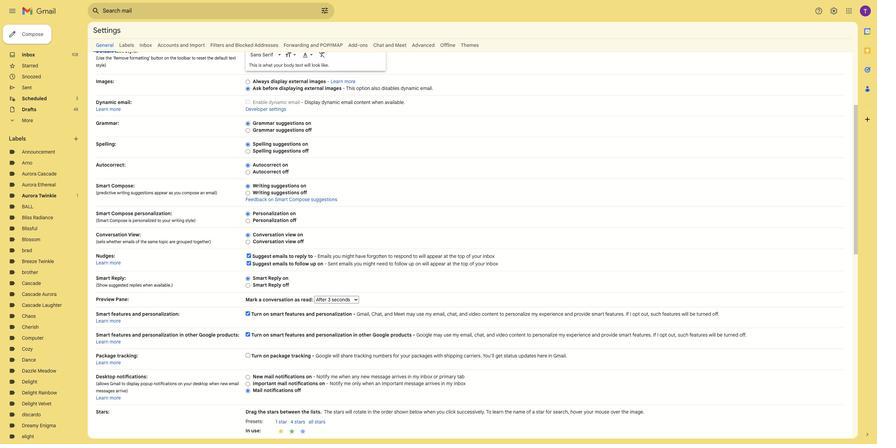 Task type: describe. For each thing, give the bounding box(es) containing it.
drag
[[246, 410, 257, 416]]

1 vertical spatial arrives
[[425, 381, 440, 387]]

2 horizontal spatial content
[[509, 332, 526, 339]]

turn for turn on smart features and personalization - gmail, chat, and meet may use my email, chat, and video content to personalize my experience and provide smart features. if i opt out, such features will be turned off.
[[251, 312, 262, 318]]

is inside smart compose personalization: (smart compose is personalized to your writing style)
[[129, 218, 131, 223]]

1 follow from the left
[[295, 261, 309, 267]]

learn more link up ask before displaying external images - this option also disables dynamic email.
[[331, 78, 356, 85]]

(use
[[96, 56, 105, 61]]

available.)
[[154, 283, 173, 288]]

labels link
[[119, 42, 134, 48]]

Conversation view off radio
[[246, 240, 250, 245]]

1 vertical spatial off.
[[740, 332, 747, 339]]

green star image
[[289, 428, 296, 435]]

addresses
[[255, 42, 278, 48]]

1 horizontal spatial out,
[[669, 332, 677, 339]]

3
[[76, 96, 78, 101]]

enable dynamic email - display dynamic email content when available. developer settings
[[246, 99, 405, 112]]

ball
[[22, 204, 33, 210]]

dynamic
[[96, 99, 116, 106]]

new inside desktop notifications: (allows gmail to display popup notifications on your desktop when new email messages arrive) learn more
[[220, 382, 228, 387]]

display inside desktop notifications: (allows gmail to display popup notifications on your desktop when new email messages arrive) learn more
[[126, 382, 140, 387]]

in inside smart features and personalization in other google products: learn more
[[180, 332, 184, 339]]

displaying
[[279, 85, 303, 92]]

grammar suggestions off
[[253, 127, 312, 133]]

personalization inside smart features and personalization in other google products: learn more
[[142, 332, 178, 339]]

an for when
[[375, 381, 381, 387]]

to right reply
[[308, 254, 313, 260]]

0 horizontal spatial text
[[114, 48, 124, 54]]

available.
[[385, 99, 405, 106]]

0 vertical spatial use:
[[251, 428, 261, 434]]

arno link
[[22, 160, 32, 166]]

you right emails
[[333, 254, 341, 260]]

0 horizontal spatial provide
[[574, 312, 591, 318]]

1 vertical spatial features.
[[633, 332, 652, 339]]

google up packages
[[417, 332, 432, 339]]

Autocorrect off radio
[[246, 170, 250, 175]]

0 vertical spatial display
[[271, 78, 288, 85]]

off for mail notifications off
[[295, 388, 301, 394]]

2 horizontal spatial email
[[341, 99, 353, 106]]

package tracking: learn more
[[96, 353, 138, 366]]

learn inside desktop notifications: (allows gmail to display popup notifications on your desktop when new email messages arrive) learn more
[[96, 396, 108, 402]]

Ask before displaying external images radio
[[246, 86, 250, 91]]

cascade aurora link
[[22, 292, 57, 298]]

accounts and import
[[158, 42, 205, 48]]

mail for important
[[277, 381, 287, 387]]

discardo
[[22, 412, 41, 418]]

red bang image
[[311, 438, 317, 445]]

Always display external images radio
[[246, 79, 250, 85]]

computer link
[[22, 336, 44, 342]]

desktop notifications: (allows gmail to display popup notifications on your desktop when new email messages arrive) learn more
[[96, 374, 239, 402]]

off for conversation view off
[[297, 239, 304, 245]]

when inside 'enable dynamic email - display dynamic email content when available. developer settings'
[[372, 99, 384, 106]]

0 horizontal spatial off.
[[713, 312, 720, 318]]

2 other from the left
[[359, 332, 372, 339]]

aurora twinkle link
[[22, 193, 56, 199]]

1 vertical spatial as
[[295, 297, 300, 303]]

twinkle for aurora twinkle
[[39, 193, 56, 199]]

mail for new
[[264, 374, 274, 380]]

and inside smart features and personalization: learn more
[[132, 312, 141, 318]]

1 vertical spatial external
[[304, 85, 324, 92]]

1 vertical spatial top
[[461, 261, 469, 267]]

search mail image
[[90, 5, 102, 17]]

delight rainbow
[[22, 390, 57, 397]]

0 vertical spatial use
[[417, 312, 424, 318]]

Personalization on radio
[[246, 212, 250, 217]]

learn more link for smart features and personalization in other google products:
[[96, 339, 121, 345]]

0 horizontal spatial if
[[626, 312, 629, 318]]

0 vertical spatial a
[[259, 297, 262, 303]]

package
[[270, 353, 290, 360]]

mail notifications off
[[253, 388, 301, 394]]

tracking:
[[117, 353, 138, 360]]

1 horizontal spatial message
[[405, 381, 424, 387]]

preview
[[96, 297, 115, 303]]

smart for smart reply: (show suggested replies when available.)
[[96, 276, 110, 282]]

advanced search options image
[[318, 4, 332, 17]]

to inside default text style: (use the 'remove formatting' button on the toolbar to reset the default text style)
[[192, 56, 196, 61]]

pane:
[[116, 297, 129, 303]]

default
[[215, 56, 228, 61]]

2 vertical spatial appear
[[430, 261, 446, 267]]

1 vertical spatial may
[[434, 332, 443, 339]]

1 vertical spatial star
[[279, 420, 287, 426]]

more up ask before displaying external images - this option also disables dynamic email.
[[345, 78, 356, 85]]

blissful link
[[22, 226, 37, 232]]

important
[[253, 381, 276, 387]]

get
[[496, 353, 503, 360]]

all stars link
[[309, 420, 329, 426]]

notifications inside desktop notifications: (allows gmail to display popup notifications on your desktop when new email messages arrive) learn more
[[154, 382, 177, 387]]

important
[[382, 381, 403, 387]]

all
[[309, 420, 314, 426]]

learn inside package tracking: learn more
[[96, 360, 108, 366]]

emails down suggest emails to reply to - emails you might have forgotten to respond to will appear at the top of your inbox
[[339, 261, 353, 267]]

email.
[[420, 85, 433, 92]]

enable
[[253, 99, 268, 106]]

1 vertical spatial use:
[[261, 438, 271, 444]]

1 vertical spatial images
[[325, 85, 342, 92]]

smart features and personalization: learn more
[[96, 312, 180, 325]]

offline link
[[440, 42, 456, 48]]

0 vertical spatial external
[[289, 78, 308, 85]]

writing for writing suggestions on
[[253, 183, 270, 189]]

delight for delight link
[[22, 379, 37, 386]]

compose button
[[3, 25, 52, 44]]

suggest emails to reply to - emails you might have forgotten to respond to will appear at the top of your inbox
[[252, 254, 495, 260]]

import
[[190, 42, 205, 48]]

1 horizontal spatial provide
[[602, 332, 618, 339]]

0 vertical spatial experience
[[539, 312, 564, 318]]

brad link
[[22, 248, 32, 254]]

offline
[[440, 42, 456, 48]]

1 tracking from the left
[[291, 353, 311, 360]]

elight link
[[22, 434, 34, 440]]

order
[[381, 410, 393, 416]]

1 horizontal spatial is
[[259, 62, 262, 68]]

stars right the
[[334, 410, 344, 416]]

to right respond
[[413, 254, 418, 260]]

1 vertical spatial at
[[447, 261, 452, 267]]

suggestions for writing suggestions on
[[271, 183, 299, 189]]

appear inside smart compose: (predictive writing suggestions appear as you compose an email)
[[154, 191, 168, 196]]

you'll
[[483, 353, 494, 360]]

1 vertical spatial personalize
[[533, 332, 558, 339]]

spelling suggestions on
[[253, 141, 308, 147]]

features inside smart features and personalization: learn more
[[111, 312, 131, 318]]

to left respond
[[388, 254, 393, 260]]

content inside 'enable dynamic email - display dynamic email content when available. developer settings'
[[354, 99, 371, 106]]

writing for writing suggestions off
[[253, 190, 270, 196]]

stars up 1 star link
[[267, 410, 279, 416]]

Mail notifications off radio
[[246, 389, 250, 394]]

to up turn on smart features and personalization in other google products - google may use my email, chat, and video content to personalize my experience and provide smart features. if i opt out, such features will be turned off.
[[500, 312, 504, 318]]

reply for on
[[268, 276, 281, 282]]

personalization for turn on smart features and personalization in other google products -
[[316, 332, 352, 339]]

0 vertical spatial images
[[309, 78, 326, 85]]

1 horizontal spatial dynamic
[[322, 99, 340, 106]]

emails up smart reply on
[[273, 261, 288, 267]]

0 vertical spatial such
[[651, 312, 661, 318]]

1 horizontal spatial be
[[717, 332, 723, 339]]

sans serif
[[250, 52, 273, 58]]

compose up personalized
[[111, 211, 133, 217]]

dazzle meadow link
[[22, 368, 56, 375]]

cascade up ethereal at top left
[[38, 171, 57, 177]]

grammar for grammar suggestions on
[[253, 120, 275, 126]]

reply:
[[111, 276, 126, 282]]

when right below
[[424, 410, 436, 416]]

conversation view off
[[253, 239, 304, 245]]

cascade for cascade laughter
[[22, 303, 41, 309]]

your inside smart compose personalization: (smart compose is personalized to your writing style)
[[162, 218, 171, 223]]

Search mail text field
[[103, 8, 302, 14]]

to right need
[[389, 261, 394, 267]]

autocorrect on
[[253, 162, 288, 168]]

learn inside smart features and personalization: learn more
[[96, 318, 108, 325]]

0 vertical spatial star
[[536, 410, 545, 416]]

forwarding
[[284, 42, 309, 48]]

autocorrect off
[[253, 169, 289, 175]]

0 vertical spatial personalize
[[506, 312, 531, 318]]

to inside desktop notifications: (allows gmail to display popup notifications on your desktop when new email messages arrive) learn more
[[122, 382, 125, 387]]

to inside smart compose personalization: (smart compose is personalized to your writing style)
[[157, 218, 161, 223]]

cascade laughter
[[22, 303, 62, 309]]

1 for 1 star 4 stars all stars
[[276, 420, 277, 426]]

personalization for personalization on
[[253, 211, 289, 217]]

formatting'
[[130, 56, 150, 61]]

learn more link down messages
[[96, 396, 121, 402]]

arno
[[22, 160, 32, 166]]

updates
[[519, 353, 536, 360]]

conversation for conversation view: (sets whether emails of the same topic are grouped together)
[[96, 232, 127, 238]]

1 vertical spatial for
[[546, 410, 552, 416]]

to down conversation view off
[[289, 261, 294, 267]]

1 vertical spatial such
[[678, 332, 689, 339]]

delight velvet link
[[22, 401, 51, 408]]

features inside smart features and personalization in other google products: learn more
[[111, 332, 131, 339]]

1 vertical spatial inbox link
[[22, 52, 35, 58]]

delight for delight velvet
[[22, 401, 37, 408]]

0 vertical spatial email,
[[433, 312, 446, 318]]

drag the stars between the lists. the stars will rotate in the order shown below when you click successively. to learn the name of a star for search, hover your mouse over the image.
[[246, 410, 645, 416]]

108
[[72, 52, 78, 57]]

1 vertical spatial email,
[[461, 332, 473, 339]]

starred
[[22, 63, 38, 69]]

new
[[253, 374, 263, 380]]

2 follow from the left
[[395, 261, 408, 267]]

1 vertical spatial might
[[363, 261, 376, 267]]

button
[[151, 56, 163, 61]]

off up "writing suggestions on"
[[282, 169, 289, 175]]

smart reply: (show suggested replies when available.)
[[96, 276, 173, 288]]

1 horizontal spatial i
[[658, 332, 659, 339]]

blue info image
[[354, 438, 361, 445]]

sent link
[[22, 85, 32, 91]]

1 vertical spatial experience
[[567, 332, 591, 339]]

compose down writing suggestions off
[[289, 197, 310, 203]]

stars right '4'
[[295, 420, 305, 426]]

0 vertical spatial video
[[469, 312, 481, 318]]

more inside smart features and personalization: learn more
[[110, 318, 121, 325]]

blissful
[[22, 226, 37, 232]]

view:
[[128, 232, 141, 238]]

2 vertical spatial text
[[295, 62, 303, 68]]

developer settings link
[[246, 106, 286, 112]]

stars right all
[[315, 420, 326, 426]]

0 vertical spatial opt
[[633, 312, 640, 318]]

1 for 1
[[77, 193, 78, 198]]

0 horizontal spatial might
[[342, 254, 354, 260]]

any
[[352, 374, 360, 380]]

grammar for grammar suggestions off
[[253, 127, 275, 133]]

0 horizontal spatial turned
[[697, 312, 711, 318]]

writing inside smart compose personalization: (smart compose is personalized to your writing style)
[[172, 218, 184, 223]]

personalization: inside smart features and personalization: learn more
[[142, 312, 180, 318]]

0 horizontal spatial dynamic
[[269, 99, 287, 106]]

respond
[[394, 254, 412, 260]]

learn up ask before displaying external images - this option also disables dynamic email.
[[331, 78, 343, 85]]

1 vertical spatial appear
[[427, 254, 443, 260]]

when left any
[[339, 374, 351, 380]]

option
[[356, 85, 370, 92]]

are
[[169, 240, 175, 245]]

dazzle meadow
[[22, 368, 56, 375]]

2 tracking from the left
[[354, 353, 372, 360]]

spelling for spelling suggestions on
[[253, 141, 272, 147]]

bliss radiance link
[[22, 215, 53, 221]]

1 vertical spatial meet
[[394, 312, 405, 318]]

over
[[611, 410, 621, 416]]

0 vertical spatial at
[[444, 254, 448, 260]]

orange guillemet image
[[322, 438, 328, 445]]

grouped
[[177, 240, 192, 245]]

New mail notifications on radio
[[246, 375, 250, 380]]

smart for smart compose: (predictive writing suggestions appear as you compose an email)
[[96, 183, 110, 189]]

gmail
[[110, 382, 121, 387]]

spelling for spelling suggestions off
[[253, 148, 272, 154]]

google left products
[[373, 332, 389, 339]]

have
[[356, 254, 366, 260]]

'remove
[[113, 56, 129, 61]]

feedback on smart compose suggestions
[[246, 197, 337, 203]]

to up updates
[[527, 332, 532, 339]]

aurora for aurora ethereal
[[22, 182, 36, 188]]

1 vertical spatial this
[[346, 85, 355, 92]]

you down the have
[[354, 261, 362, 267]]

bliss
[[22, 215, 32, 221]]

Conversation view on radio
[[246, 233, 250, 238]]

emails inside conversation view: (sets whether emails of the same topic are grouped together)
[[123, 240, 135, 245]]

reply for off
[[268, 282, 281, 289]]

compose
[[182, 191, 199, 196]]

red star image
[[289, 438, 296, 445]]

Grammar suggestions off radio
[[246, 128, 250, 133]]

turn on smart features and personalization in other google products - google may use my email, chat, and video content to personalize my experience and provide smart features. if i opt out, such features will be turned off.
[[251, 332, 747, 339]]

notify for notify me only when an important message arrives in my inbox
[[330, 381, 343, 387]]

mouse
[[595, 410, 610, 416]]

rainbow
[[39, 390, 57, 397]]

more inside nudges: learn more
[[110, 260, 121, 266]]

like.
[[321, 62, 329, 68]]

1 horizontal spatial if
[[653, 332, 656, 339]]

1 vertical spatial a
[[532, 410, 535, 416]]

you inside smart compose: (predictive writing suggestions appear as you compose an email)
[[174, 191, 181, 196]]

smart down writing suggestions off
[[275, 197, 288, 203]]

when inside smart reply: (show suggested replies when available.)
[[143, 283, 153, 288]]

0 horizontal spatial out,
[[641, 312, 650, 318]]

0 vertical spatial features.
[[606, 312, 625, 318]]

more button
[[0, 115, 82, 126]]

smart for smart features and personalization in other google products: learn more
[[96, 332, 110, 339]]

1 horizontal spatial new
[[361, 374, 370, 380]]

personalization on
[[253, 211, 296, 217]]

learn more link for package tracking:
[[96, 360, 121, 366]]

view for on
[[285, 232, 296, 238]]

gmail,
[[357, 312, 371, 318]]

purple star image
[[300, 438, 307, 445]]



Task type: vqa. For each thing, say whether or not it's contained in the screenshot.


Task type: locate. For each thing, give the bounding box(es) containing it.
autocorrect up autocorrect off
[[253, 162, 281, 168]]

1 vertical spatial new
[[220, 382, 228, 387]]

suggest emails to follow up on - sent emails you might need to follow up on will appear at the top of your inbox
[[252, 261, 498, 267]]

desktop
[[96, 374, 115, 380]]

cascade for cascade link
[[22, 281, 41, 287]]

main menu image
[[8, 7, 16, 15]]

twinkle for breeze twinkle
[[38, 259, 54, 265]]

use
[[417, 312, 424, 318], [444, 332, 452, 339]]

1 vertical spatial writing
[[253, 190, 270, 196]]

feedback on smart compose suggestions link
[[246, 197, 337, 203]]

2 personalization from the top
[[253, 218, 289, 224]]

1 vertical spatial notify
[[330, 381, 343, 387]]

learn more link for nudges:
[[96, 260, 121, 266]]

1 writing from the top
[[253, 183, 270, 189]]

smart right smart reply off radio
[[253, 282, 267, 289]]

green check image
[[344, 438, 350, 445]]

a right mark
[[259, 297, 262, 303]]

0 vertical spatial i
[[630, 312, 632, 318]]

personalization for turn on smart features and personalization -
[[316, 312, 352, 318]]

0 horizontal spatial as
[[169, 191, 173, 196]]

1 horizontal spatial features.
[[633, 332, 652, 339]]

2 autocorrect from the top
[[253, 169, 281, 175]]

aurora for aurora twinkle
[[22, 193, 38, 199]]

0 vertical spatial turned
[[697, 312, 711, 318]]

0 vertical spatial mail
[[264, 374, 274, 380]]

desktop
[[193, 382, 208, 387]]

for left search,
[[546, 410, 552, 416]]

sent down snoozed link
[[22, 85, 32, 91]]

0 horizontal spatial email,
[[433, 312, 446, 318]]

1 spelling from the top
[[253, 141, 272, 147]]

yellow bang image
[[333, 438, 339, 445]]

settings
[[269, 106, 286, 112]]

turn for turn on package tracking - google will share tracking numbers for your packages with shipping carriers. you'll get status updates here in gmail.
[[251, 353, 262, 360]]

arrives down "or"
[[425, 381, 440, 387]]

1 horizontal spatial writing
[[172, 218, 184, 223]]

learn down messages
[[96, 396, 108, 402]]

suggestions inside smart compose: (predictive writing suggestions appear as you compose an email)
[[131, 191, 153, 196]]

0 horizontal spatial is
[[129, 218, 131, 223]]

suggestions for grammar suggestions off
[[276, 127, 304, 133]]

when right replies
[[143, 283, 153, 288]]

Writing suggestions off radio
[[246, 191, 250, 196]]

0 horizontal spatial may
[[406, 312, 415, 318]]

suggestions for grammar suggestions on
[[276, 120, 304, 126]]

other inside smart features and personalization in other google products: learn more
[[185, 332, 198, 339]]

1 horizontal spatial content
[[482, 312, 499, 318]]

turn right the products:
[[251, 332, 262, 339]]

1 vertical spatial be
[[717, 332, 723, 339]]

turn for turn on smart features and personalization in other google products - google may use my email, chat, and video content to personalize my experience and provide smart features. if i opt out, such features will be turned off.
[[251, 332, 262, 339]]

suggest up smart reply on
[[252, 261, 271, 267]]

is
[[259, 62, 262, 68], [129, 218, 131, 223]]

more inside package tracking: learn more
[[110, 360, 121, 366]]

1 horizontal spatial me
[[344, 381, 351, 387]]

breeze twinkle
[[22, 259, 54, 265]]

off up the between on the bottom
[[295, 388, 301, 394]]

2 turn from the top
[[251, 332, 262, 339]]

turn down mark
[[251, 312, 262, 318]]

themes
[[461, 42, 479, 48]]

1 view from the top
[[285, 232, 296, 238]]

1 reply from the top
[[268, 276, 281, 282]]

inbox inside labels navigation
[[22, 52, 35, 58]]

suggest for suggest emails to follow up on - sent emails you might need to follow up on will appear at the top of your inbox
[[252, 261, 271, 267]]

google left the products:
[[199, 332, 216, 339]]

Writing suggestions on radio
[[246, 184, 250, 189]]

1 vertical spatial labels
[[9, 136, 26, 143]]

conversation for conversation view off
[[253, 239, 284, 245]]

might down suggest emails to reply to - emails you might have forgotten to respond to will appear at the top of your inbox
[[363, 261, 376, 267]]

1 horizontal spatial experience
[[567, 332, 591, 339]]

compose inside button
[[22, 31, 43, 37]]

labels
[[119, 42, 134, 48], [9, 136, 26, 143]]

email down displaying
[[288, 99, 300, 106]]

learn
[[493, 410, 504, 416]]

labels inside navigation
[[9, 136, 26, 143]]

inbox up formatting'
[[140, 42, 152, 48]]

0 vertical spatial turn
[[251, 312, 262, 318]]

1 other from the left
[[185, 332, 198, 339]]

0 horizontal spatial chat,
[[447, 312, 458, 318]]

read:
[[301, 297, 313, 303]]

0 horizontal spatial for
[[393, 353, 400, 360]]

personalization for personalization off
[[253, 218, 289, 224]]

video up the get
[[496, 332, 508, 339]]

1 vertical spatial autocorrect
[[253, 169, 281, 175]]

always
[[253, 78, 270, 85]]

personalization: inside smart compose personalization: (smart compose is personalized to your writing style)
[[135, 211, 172, 217]]

top
[[458, 254, 465, 260], [461, 261, 469, 267]]

reply
[[295, 254, 307, 260]]

1 horizontal spatial turned
[[724, 332, 739, 339]]

mail up mail notifications off
[[277, 381, 287, 387]]

text right the default
[[229, 56, 236, 61]]

2 grammar from the top
[[253, 127, 275, 133]]

1 vertical spatial chat,
[[475, 332, 485, 339]]

1 vertical spatial if
[[653, 332, 656, 339]]

labels for labels link
[[119, 42, 134, 48]]

1 left (predictive
[[77, 193, 78, 198]]

0 vertical spatial be
[[690, 312, 696, 318]]

here
[[538, 353, 547, 360]]

use: right in
[[251, 428, 261, 434]]

1 horizontal spatial other
[[359, 332, 372, 339]]

messages
[[96, 389, 115, 394]]

0 vertical spatial chat,
[[447, 312, 458, 318]]

None search field
[[88, 3, 335, 19]]

off for smart reply off
[[283, 282, 289, 289]]

0 vertical spatial arrives
[[392, 374, 407, 380]]

more inside dynamic email: learn more
[[110, 106, 121, 112]]

0 horizontal spatial message
[[371, 374, 391, 380]]

1 horizontal spatial text
[[229, 56, 236, 61]]

nudges: learn more
[[96, 253, 121, 266]]

blossom link
[[22, 237, 40, 243]]

cascade down cascade link
[[22, 292, 41, 298]]

0 vertical spatial text
[[114, 48, 124, 54]]

laughter
[[42, 303, 62, 309]]

3 delight from the top
[[22, 401, 37, 408]]

0 vertical spatial view
[[285, 232, 296, 238]]

1 horizontal spatial video
[[496, 332, 508, 339]]

(smart
[[96, 218, 109, 223]]

conversation view: (sets whether emails of the same topic are grouped together)
[[96, 232, 211, 245]]

2 horizontal spatial dynamic
[[401, 85, 419, 92]]

1 personalization from the top
[[253, 211, 289, 217]]

smart inside smart compose personalization: (smart compose is personalized to your writing style)
[[96, 211, 110, 217]]

1 vertical spatial text
[[229, 56, 236, 61]]

learn more link for smart features and personalization:
[[96, 318, 121, 325]]

feedback
[[246, 197, 267, 203]]

personalize
[[506, 312, 531, 318], [533, 332, 558, 339]]

writing
[[253, 183, 270, 189], [253, 190, 270, 196]]

blue star image
[[300, 428, 307, 435]]

support image
[[815, 7, 823, 15]]

suggestions for spelling suggestions off
[[273, 148, 301, 154]]

cherish
[[22, 325, 39, 331]]

aurora up laughter
[[42, 292, 57, 298]]

turn on package tracking - google will share tracking numbers for your packages with shipping carriers. you'll get status updates here in gmail.
[[251, 353, 567, 360]]

between
[[280, 410, 300, 416]]

me
[[331, 374, 338, 380], [344, 381, 351, 387]]

smart for smart compose personalization: (smart compose is personalized to your writing style)
[[96, 211, 110, 217]]

up
[[310, 261, 316, 267], [409, 261, 414, 267]]

dynamic email: learn more
[[96, 99, 132, 112]]

Autocorrect on radio
[[246, 163, 250, 168]]

you left click
[[437, 410, 445, 416]]

if
[[626, 312, 629, 318], [653, 332, 656, 339]]

0 vertical spatial 1
[[77, 193, 78, 198]]

0 horizontal spatial writing
[[117, 191, 130, 196]]

status
[[504, 353, 517, 360]]

personalization down smart features and personalization: learn more
[[142, 332, 178, 339]]

1 vertical spatial spelling
[[253, 148, 272, 154]]

when right "only"
[[362, 381, 374, 387]]

tab list
[[858, 22, 877, 420]]

video up turn on smart features and personalization in other google products - google may use my email, chat, and video content to personalize my experience and provide smart features. if i opt out, such features will be turned off.
[[469, 312, 481, 318]]

1 horizontal spatial opt
[[660, 332, 667, 339]]

content up status
[[509, 332, 526, 339]]

emails down view:
[[123, 240, 135, 245]]

aurora up aurora twinkle
[[22, 182, 36, 188]]

suggest down conversation view off
[[252, 254, 271, 260]]

content down option
[[354, 99, 371, 106]]

cascade link
[[22, 281, 41, 287]]

grammar right the grammar suggestions off option at the top left of the page
[[253, 127, 275, 133]]

orange star image
[[278, 438, 285, 445]]

off for spelling suggestions off
[[302, 148, 309, 154]]

drafts link
[[22, 107, 36, 113]]

cherish link
[[22, 325, 39, 331]]

0 vertical spatial top
[[458, 254, 465, 260]]

- inside 'enable dynamic email - display dynamic email content when available. developer settings'
[[301, 99, 303, 106]]

0 vertical spatial meet
[[395, 42, 407, 48]]

spelling right spelling suggestions off option
[[253, 148, 272, 154]]

1 horizontal spatial as
[[295, 297, 300, 303]]

more inside smart features and personalization in other google products: learn more
[[110, 339, 121, 345]]

twinkle down ethereal at top left
[[39, 193, 56, 199]]

remove formatting ‪(⌘\)‬ image
[[319, 52, 326, 58]]

1 suggest from the top
[[252, 254, 271, 260]]

yellow star image
[[278, 428, 285, 435]]

1 vertical spatial sent
[[328, 261, 338, 267]]

google inside smart features and personalization in other google products: learn more
[[199, 332, 216, 339]]

meet right chat at the left top of the page
[[395, 42, 407, 48]]

conversation for conversation view on
[[253, 232, 284, 238]]

0 vertical spatial writing
[[253, 183, 270, 189]]

smart for smart reply off
[[253, 282, 267, 289]]

3 turn from the top
[[251, 353, 262, 360]]

not
[[246, 438, 254, 444]]

suggest for suggest emails to reply to - emails you might have forgotten to respond to will appear at the top of your inbox
[[252, 254, 271, 260]]

the inside conversation view: (sets whether emails of the same topic are grouped together)
[[141, 240, 147, 245]]

tracking right share
[[354, 353, 372, 360]]

0 vertical spatial sent
[[22, 85, 32, 91]]

products:
[[217, 332, 239, 339]]

velvet
[[38, 401, 51, 408]]

gmail image
[[22, 4, 59, 18]]

(predictive
[[96, 191, 116, 196]]

sans serif option
[[249, 52, 277, 58]]

learn down the nudges:
[[96, 260, 108, 266]]

1 vertical spatial is
[[129, 218, 131, 223]]

0 vertical spatial inbox
[[140, 42, 152, 48]]

emails down conversation view off
[[273, 254, 288, 260]]

toolbar
[[177, 56, 191, 61]]

delight up discardo
[[22, 401, 37, 408]]

new right desktop
[[220, 382, 228, 387]]

1 horizontal spatial use
[[444, 332, 452, 339]]

style) down (use
[[96, 63, 106, 68]]

follow down reply
[[295, 261, 309, 267]]

1 horizontal spatial chat,
[[475, 332, 485, 339]]

out,
[[641, 312, 650, 318], [669, 332, 677, 339]]

learn more link down package
[[96, 360, 121, 366]]

0 horizontal spatial opt
[[633, 312, 640, 318]]

smart inside smart reply: (show suggested replies when available.)
[[96, 276, 110, 282]]

email:
[[118, 99, 132, 106]]

1 vertical spatial style)
[[185, 218, 196, 223]]

personalization up share
[[316, 332, 352, 339]]

smart up (smart on the left of page
[[96, 211, 110, 217]]

0 vertical spatial twinkle
[[39, 193, 56, 199]]

me for when
[[331, 374, 338, 380]]

1 horizontal spatial an
[[375, 381, 381, 387]]

smart up (show
[[96, 276, 110, 282]]

4 stars link
[[291, 420, 309, 426]]

learn inside dynamic email: learn more
[[96, 106, 108, 112]]

2 view from the top
[[285, 239, 296, 245]]

smart inside smart features and personalization: learn more
[[96, 312, 110, 318]]

notify left "only"
[[330, 381, 343, 387]]

1 up from the left
[[310, 261, 316, 267]]

an inside smart compose: (predictive writing suggestions appear as you compose an email)
[[200, 191, 205, 196]]

in use:
[[246, 428, 261, 434]]

an left email)
[[200, 191, 205, 196]]

purple question image
[[365, 438, 372, 445]]

0 horizontal spatial such
[[651, 312, 661, 318]]

advanced
[[412, 42, 435, 48]]

learn down the "dynamic"
[[96, 106, 108, 112]]

autocorrect for autocorrect off
[[253, 169, 281, 175]]

labels down more
[[9, 136, 26, 143]]

cascade
[[38, 171, 57, 177], [22, 281, 41, 287], [22, 292, 41, 298], [22, 303, 41, 309]]

Smart Reply off radio
[[246, 283, 250, 289]]

an for compose
[[200, 191, 205, 196]]

more inside desktop notifications: (allows gmail to display popup notifications on your desktop when new email messages arrive) learn more
[[110, 396, 121, 402]]

personalization down personalization on
[[253, 218, 289, 224]]

of inside conversation view: (sets whether emails of the same topic are grouped together)
[[136, 240, 140, 245]]

suggestions for writing suggestions off
[[271, 190, 299, 196]]

suggest
[[252, 254, 271, 260], [252, 261, 271, 267]]

off down personalization on
[[290, 218, 297, 224]]

opt
[[633, 312, 640, 318], [660, 332, 667, 339]]

2 spelling from the top
[[253, 148, 272, 154]]

pop/imap
[[320, 42, 343, 48]]

images
[[309, 78, 326, 85], [325, 85, 342, 92]]

a right "name" on the right bottom
[[532, 410, 535, 416]]

advanced link
[[412, 42, 435, 48]]

and inside smart features and personalization in other google products: learn more
[[132, 332, 141, 339]]

smart for smart reply on
[[253, 276, 267, 282]]

image.
[[630, 410, 645, 416]]

Important mail notifications on radio
[[246, 382, 250, 387]]

default
[[96, 48, 113, 54]]

2 writing from the top
[[253, 190, 270, 196]]

2 suggest from the top
[[252, 261, 271, 267]]

style) inside default text style: (use the 'remove formatting' button on the toolbar to reset the default text style)
[[96, 63, 106, 68]]

new up important mail notifications on - notify me only when an important message arrives in my inbox
[[361, 374, 370, 380]]

learn inside smart features and personalization in other google products: learn more
[[96, 339, 108, 345]]

me left "only"
[[344, 381, 351, 387]]

0 horizontal spatial be
[[690, 312, 696, 318]]

email inside desktop notifications: (allows gmail to display popup notifications on your desktop when new email messages arrive) learn more
[[229, 382, 239, 387]]

in
[[180, 332, 184, 339], [353, 332, 358, 339], [549, 353, 553, 360], [408, 374, 412, 380], [441, 381, 445, 387], [368, 410, 372, 416], [255, 438, 260, 444]]

writing inside smart compose: (predictive writing suggestions appear as you compose an email)
[[117, 191, 130, 196]]

conversation inside conversation view: (sets whether emails of the same topic are grouped together)
[[96, 232, 127, 238]]

1 vertical spatial content
[[482, 312, 499, 318]]

below
[[410, 410, 423, 416]]

2 vertical spatial delight
[[22, 401, 37, 408]]

0 horizontal spatial arrives
[[392, 374, 407, 380]]

you
[[174, 191, 181, 196], [333, 254, 341, 260], [354, 261, 362, 267], [437, 410, 445, 416]]

learn inside nudges: learn more
[[96, 260, 108, 266]]

1 vertical spatial twinkle
[[38, 259, 54, 265]]

star left search,
[[536, 410, 545, 416]]

0 vertical spatial reply
[[268, 276, 281, 282]]

might left the have
[[342, 254, 354, 260]]

cascade up 'chaos' link
[[22, 303, 41, 309]]

nudges:
[[96, 253, 115, 259]]

learn more link down the nudges:
[[96, 260, 121, 266]]

1 vertical spatial personalization
[[253, 218, 289, 224]]

spelling
[[253, 141, 272, 147], [253, 148, 272, 154]]

together)
[[193, 240, 211, 245]]

this down sans
[[249, 62, 257, 68]]

(allows
[[96, 382, 109, 387]]

your inside desktop notifications: (allows gmail to display popup notifications on your desktop when new email messages arrive) learn more
[[184, 382, 192, 387]]

1 horizontal spatial email
[[288, 99, 300, 106]]

0 horizontal spatial inbox link
[[22, 52, 35, 58]]

1 vertical spatial display
[[126, 382, 140, 387]]

aurora for aurora cascade
[[22, 171, 36, 177]]

delight down dazzle
[[22, 379, 37, 386]]

cascade for cascade aurora
[[22, 292, 41, 298]]

autocorrect for autocorrect on
[[253, 162, 281, 168]]

to right personalized
[[157, 218, 161, 223]]

starred link
[[22, 63, 38, 69]]

smart inside smart features and personalization in other google products: learn more
[[96, 332, 110, 339]]

style) inside smart compose personalization: (smart compose is personalized to your writing style)
[[185, 218, 196, 223]]

smart down preview on the left
[[96, 312, 110, 318]]

conversation
[[263, 297, 293, 303]]

message up important
[[371, 374, 391, 380]]

Smart Reply on radio
[[246, 277, 250, 282]]

when inside desktop notifications: (allows gmail to display popup notifications on your desktop when new email messages arrive) learn more
[[209, 382, 219, 387]]

1 horizontal spatial labels
[[119, 42, 134, 48]]

2 reply from the top
[[268, 282, 281, 289]]

smart inside smart compose: (predictive writing suggestions appear as you compose an email)
[[96, 183, 110, 189]]

0 vertical spatial this
[[249, 62, 257, 68]]

0 horizontal spatial other
[[185, 332, 198, 339]]

email left important mail notifications on radio
[[229, 382, 239, 387]]

use: left orange star image
[[261, 438, 271, 444]]

blossom
[[22, 237, 40, 243]]

more down the arrive)
[[110, 396, 121, 402]]

1 horizontal spatial up
[[409, 261, 414, 267]]

me for only
[[344, 381, 351, 387]]

0 vertical spatial message
[[371, 374, 391, 380]]

dreamy enigma
[[22, 423, 56, 429]]

elight
[[22, 434, 34, 440]]

body
[[284, 62, 294, 68]]

breeze twinkle link
[[22, 259, 54, 265]]

star left '4'
[[279, 420, 287, 426]]

arrives up important
[[392, 374, 407, 380]]

conversation
[[96, 232, 127, 238], [253, 232, 284, 238], [253, 239, 284, 245]]

your
[[274, 62, 283, 68], [162, 218, 171, 223], [472, 254, 482, 260], [475, 261, 485, 267], [401, 353, 410, 360], [184, 382, 192, 387], [584, 410, 594, 416]]

0 vertical spatial notify
[[317, 374, 330, 380]]

1 autocorrect from the top
[[253, 162, 281, 168]]

this
[[249, 62, 257, 68], [346, 85, 355, 92]]

0 horizontal spatial labels
[[9, 136, 26, 143]]

learn more link up package
[[96, 339, 121, 345]]

1 horizontal spatial sent
[[328, 261, 338, 267]]

off for grammar suggestions off
[[305, 127, 312, 133]]

shown
[[394, 410, 409, 416]]

1 delight from the top
[[22, 379, 37, 386]]

compose right (smart on the left of page
[[110, 218, 127, 223]]

settings image
[[830, 7, 838, 15]]

0 vertical spatial inbox link
[[140, 42, 152, 48]]

0 horizontal spatial a
[[259, 297, 262, 303]]

2 up from the left
[[409, 261, 414, 267]]

1 horizontal spatial star
[[536, 410, 545, 416]]

0 vertical spatial appear
[[154, 191, 168, 196]]

Spelling suggestions off radio
[[246, 149, 250, 154]]

on inside desktop notifications: (allows gmail to display popup notifications on your desktop when new email messages arrive) learn more
[[178, 382, 183, 387]]

as left compose
[[169, 191, 173, 196]]

1 horizontal spatial may
[[434, 332, 443, 339]]

1 horizontal spatial follow
[[395, 261, 408, 267]]

grammar suggestions on
[[253, 120, 311, 126]]

None checkbox
[[247, 254, 251, 258], [247, 262, 251, 266], [247, 254, 251, 258], [247, 262, 251, 266]]

writing suggestions off
[[253, 190, 307, 196]]

is left what in the top left of the page
[[259, 62, 262, 68]]

1 horizontal spatial 1
[[276, 420, 277, 426]]

google left share
[[316, 353, 331, 360]]

general link
[[96, 42, 114, 48]]

Personalization off radio
[[246, 219, 250, 224]]

0 horizontal spatial inbox
[[22, 52, 35, 58]]

formatting options toolbar
[[248, 48, 384, 61]]

smart up package
[[96, 332, 110, 339]]

conversation up whether
[[96, 232, 127, 238]]

1 vertical spatial opt
[[660, 332, 667, 339]]

learn more link for dynamic email:
[[96, 106, 121, 112]]

0 vertical spatial personalization:
[[135, 211, 172, 217]]

personalization up "personalization off"
[[253, 211, 289, 217]]

Spelling suggestions on radio
[[246, 142, 250, 147]]

0 vertical spatial may
[[406, 312, 415, 318]]

replies
[[129, 283, 142, 288]]

2 delight from the top
[[22, 390, 37, 397]]

style)
[[96, 63, 106, 68], [185, 218, 196, 223]]

before
[[263, 85, 278, 92]]

products
[[391, 332, 412, 339]]

labels navigation
[[0, 22, 88, 445]]

labels heading
[[9, 136, 73, 143]]

reset
[[197, 56, 206, 61]]

brother
[[22, 270, 38, 276]]

dynamic right display
[[322, 99, 340, 106]]

may up products
[[406, 312, 415, 318]]

0 horizontal spatial display
[[126, 382, 140, 387]]

suggestions for spelling suggestions on
[[273, 141, 301, 147]]

dance
[[22, 357, 36, 364]]

as inside smart compose: (predictive writing suggestions appear as you compose an email)
[[169, 191, 173, 196]]

what
[[263, 62, 273, 68]]

use:
[[251, 428, 261, 434], [261, 438, 271, 444]]

sent inside labels navigation
[[22, 85, 32, 91]]

you left compose
[[174, 191, 181, 196]]

1 inside labels navigation
[[77, 193, 78, 198]]

1 horizontal spatial inbox link
[[140, 42, 152, 48]]

smart features and personalization in other google products: learn more
[[96, 332, 239, 345]]

emails
[[123, 240, 135, 245], [273, 254, 288, 260], [273, 261, 288, 267], [339, 261, 353, 267]]

email down ask before displaying external images - this option also disables dynamic email.
[[341, 99, 353, 106]]

1 turn from the top
[[251, 312, 262, 318]]

on inside default text style: (use the 'remove formatting' button on the toolbar to reset the default text style)
[[164, 56, 169, 61]]

notify for notify me when any new message arrives in my inbox or primary tab
[[317, 374, 330, 380]]

to left reply
[[289, 254, 294, 260]]

0 vertical spatial off.
[[713, 312, 720, 318]]

smart
[[270, 312, 284, 318], [592, 312, 604, 318], [270, 332, 284, 339], [619, 332, 632, 339]]

0 vertical spatial delight
[[22, 379, 37, 386]]

1 horizontal spatial personalize
[[533, 332, 558, 339]]

1 grammar from the top
[[253, 120, 275, 126]]

only
[[352, 381, 361, 387]]

hover
[[571, 410, 583, 416]]

aurora up ball
[[22, 193, 38, 199]]

Grammar suggestions on radio
[[246, 121, 250, 126]]

delight for delight rainbow
[[22, 390, 37, 397]]

1 vertical spatial delight
[[22, 390, 37, 397]]

inbox link up starred
[[22, 52, 35, 58]]

off for writing suggestions off
[[301, 190, 307, 196]]

off up reply
[[297, 239, 304, 245]]

gmail.
[[554, 353, 567, 360]]

smart for smart features and personalization: learn more
[[96, 312, 110, 318]]

more up package
[[110, 339, 121, 345]]

labels for labels heading
[[9, 136, 26, 143]]

smart compose: (predictive writing suggestions appear as you compose an email)
[[96, 183, 217, 196]]

view for off
[[285, 239, 296, 245]]

personalization:
[[135, 211, 172, 217], [142, 312, 180, 318]]

None checkbox
[[246, 100, 250, 104], [246, 312, 250, 316], [246, 333, 250, 337], [246, 354, 250, 358], [246, 100, 250, 104], [246, 312, 250, 316], [246, 333, 250, 337], [246, 354, 250, 358]]



